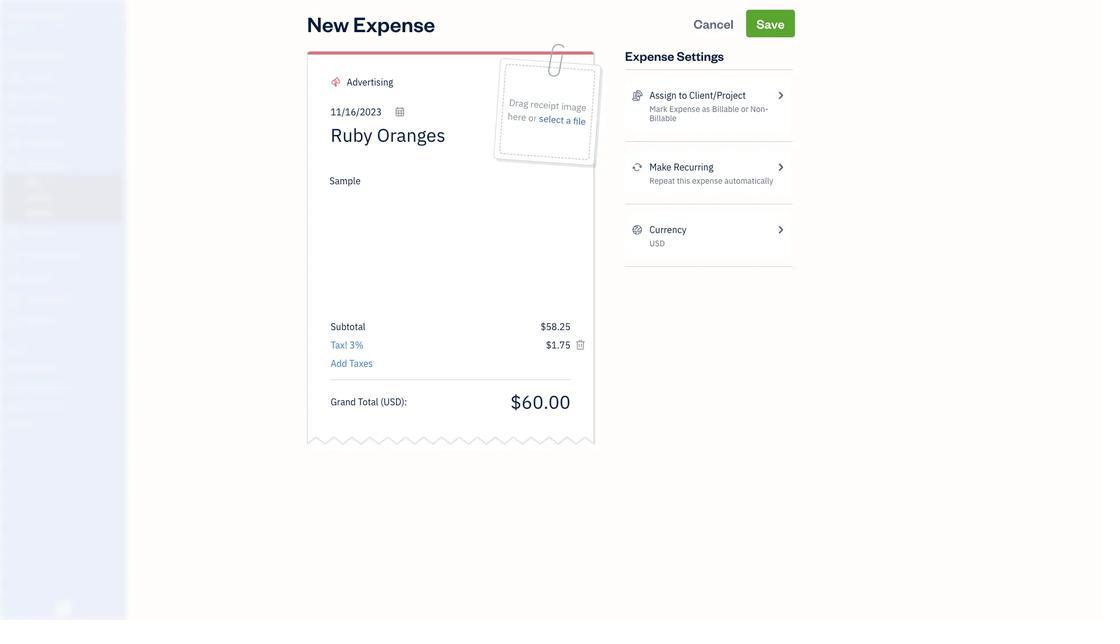 Task type: locate. For each thing, give the bounding box(es) containing it.
Date in MM/DD/YYYY format text field
[[331, 106, 405, 118]]

usd down currency
[[650, 238, 665, 249]]

image
[[561, 100, 587, 114]]

):
[[401, 396, 407, 408]]

repeat
[[650, 175, 675, 186]]

chart image
[[7, 294, 21, 305]]

2 chevronright image from the top
[[775, 160, 786, 174]]

report image
[[7, 316, 21, 327]]

usd
[[650, 238, 665, 249], [384, 396, 401, 408]]

1 horizontal spatial or
[[741, 104, 749, 114]]

refresh image
[[632, 160, 643, 174]]

chevronright image for to
[[775, 88, 786, 102]]

expense
[[353, 10, 435, 37], [625, 47, 674, 64], [669, 104, 700, 114]]

billable
[[712, 104, 739, 114], [650, 113, 677, 123]]

add taxes button
[[331, 357, 373, 370]]

ruby oranges owner
[[9, 10, 68, 32]]

1 horizontal spatial usd
[[650, 238, 665, 249]]

3
[[350, 339, 355, 351]]

expense for mark expense as billable or non- billable
[[669, 104, 700, 114]]

expense settings
[[625, 47, 724, 64]]

timer image
[[7, 250, 21, 262]]

0 horizontal spatial or
[[528, 112, 537, 124]]

0 vertical spatial expense
[[353, 10, 435, 37]]

0 vertical spatial chevronright image
[[775, 88, 786, 102]]

billable down the client/project in the right of the page
[[712, 104, 739, 114]]

new
[[307, 10, 349, 37]]

2 vertical spatial chevronright image
[[775, 223, 786, 237]]

Amount (USD) text field
[[545, 339, 571, 351], [510, 390, 571, 414]]

subtotal
[[331, 321, 365, 333]]

%
[[355, 339, 364, 351]]

as
[[702, 104, 710, 114]]

to
[[679, 89, 687, 101]]

Category text field
[[347, 75, 445, 89]]

add taxes
[[331, 357, 373, 369]]

1 chevronright image from the top
[[775, 88, 786, 102]]

or inside drag receipt image here or
[[528, 112, 537, 124]]

drag receipt image here or
[[507, 96, 587, 124]]

chevronright image
[[775, 88, 786, 102], [775, 160, 786, 174], [775, 223, 786, 237]]

1 vertical spatial chevronright image
[[775, 160, 786, 174]]

billable down assign
[[650, 113, 677, 123]]

payment image
[[7, 137, 21, 149]]

Description text field
[[325, 174, 565, 312]]

receipt
[[530, 98, 560, 112]]

expense inside mark expense as billable or non- billable
[[669, 104, 700, 114]]

usd right the total
[[384, 396, 401, 408]]

or
[[741, 104, 749, 114], [528, 112, 537, 124]]

or inside mark expense as billable or non- billable
[[741, 104, 749, 114]]

$58.25
[[541, 321, 571, 333]]

2 vertical spatial expense
[[669, 104, 700, 114]]

(
[[381, 396, 384, 408]]

or for drag receipt image here or
[[528, 112, 537, 124]]

Merchant text field
[[331, 123, 488, 146]]

this
[[677, 175, 690, 186]]

total
[[358, 396, 378, 408]]

grand total ( usd ):
[[331, 396, 407, 408]]

client image
[[7, 72, 21, 83]]

team members image
[[9, 363, 123, 373]]

bank connections image
[[9, 400, 123, 409]]

select a file button
[[539, 111, 586, 128]]

ruby
[[9, 10, 31, 22]]

or left non-
[[741, 104, 749, 114]]

or right here
[[528, 112, 537, 124]]

cancel button
[[683, 10, 744, 37]]

non-
[[751, 104, 769, 114]]

apps image
[[9, 345, 123, 354]]

assign to client/project
[[650, 89, 746, 101]]

tax! 3 %
[[331, 339, 364, 351]]

0 vertical spatial amount (usd) text field
[[545, 339, 571, 351]]

a
[[566, 114, 571, 127]]

0 horizontal spatial usd
[[384, 396, 401, 408]]

currency
[[650, 224, 687, 236]]

delete tax image
[[575, 338, 586, 352]]

client/project
[[689, 89, 746, 101]]

drag
[[509, 96, 529, 110]]



Task type: describe. For each thing, give the bounding box(es) containing it.
here
[[507, 110, 527, 123]]

1 vertical spatial amount (usd) text field
[[510, 390, 571, 414]]

main element
[[0, 0, 155, 620]]

automatically
[[725, 175, 773, 186]]

freshbooks image
[[54, 602, 72, 615]]

dashboard image
[[7, 50, 21, 61]]

recurring
[[674, 161, 714, 173]]

save button
[[746, 10, 795, 37]]

expense for new expense
[[353, 10, 435, 37]]

1 vertical spatial expense
[[625, 47, 674, 64]]

save
[[757, 15, 785, 32]]

file
[[573, 115, 586, 128]]

chevronright image for recurring
[[775, 160, 786, 174]]

money image
[[7, 272, 21, 284]]

mark
[[650, 104, 668, 114]]

expensesrebilling image
[[632, 88, 643, 102]]

settings
[[677, 47, 724, 64]]

0 horizontal spatial billable
[[650, 113, 677, 123]]

or for mark expense as billable or non- billable
[[741, 104, 749, 114]]

project image
[[7, 228, 21, 240]]

assign
[[650, 89, 677, 101]]

items and services image
[[9, 382, 123, 391]]

repeat this expense automatically
[[650, 175, 773, 186]]

mark expense as billable or non- billable
[[650, 104, 769, 123]]

0 vertical spatial usd
[[650, 238, 665, 249]]

currencyandlanguage image
[[632, 223, 643, 237]]

add
[[331, 357, 347, 369]]

expense
[[692, 175, 723, 186]]

3 chevronright image from the top
[[775, 223, 786, 237]]

owner
[[9, 23, 30, 32]]

settings image
[[9, 419, 123, 428]]

new expense
[[307, 10, 435, 37]]

tax!
[[331, 339, 347, 351]]

estimate image
[[7, 94, 21, 105]]

select a file
[[539, 112, 586, 128]]

invoice image
[[7, 115, 21, 127]]

make
[[650, 161, 672, 173]]

expense image
[[7, 159, 21, 171]]

taxes
[[349, 357, 373, 369]]

grand
[[331, 396, 356, 408]]

1 vertical spatial usd
[[384, 396, 401, 408]]

make recurring
[[650, 161, 714, 173]]

cancel
[[694, 15, 734, 32]]

1 horizontal spatial billable
[[712, 104, 739, 114]]

select
[[539, 112, 564, 126]]

oranges
[[33, 10, 68, 22]]



Task type: vqa. For each thing, say whether or not it's contained in the screenshot.
'MONEY' icon
yes



